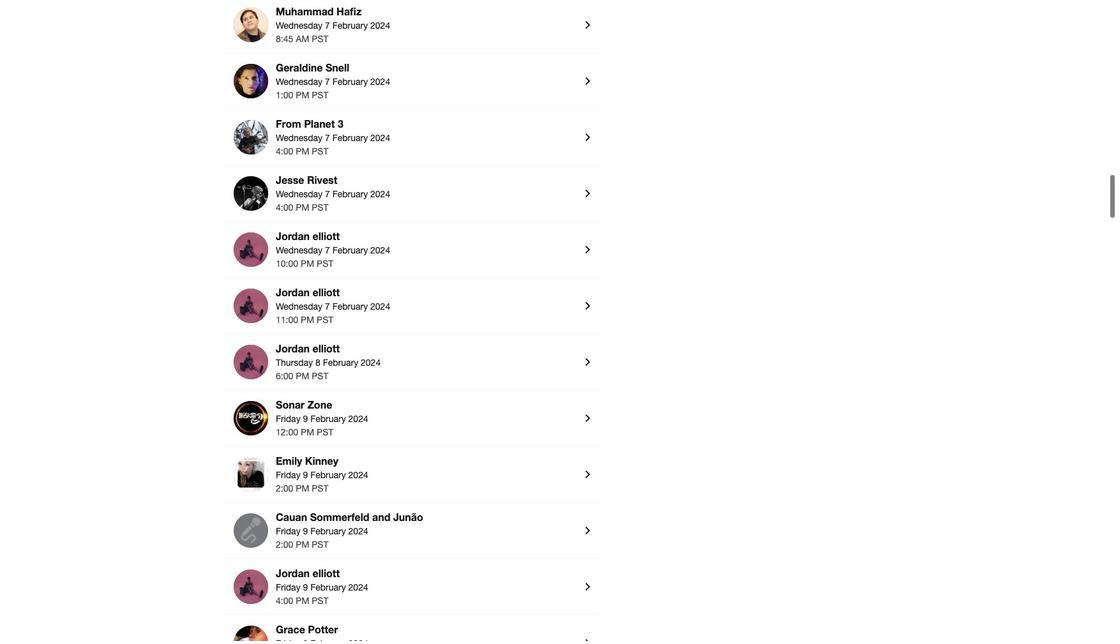 Task type: vqa. For each thing, say whether or not it's contained in the screenshot.
the middle PLACE
no



Task type: describe. For each thing, give the bounding box(es) containing it.
muhammad
[[276, 1, 334, 13]]

jordan elliott wednesday 7 february 2024 10:00 pm pst
[[276, 226, 390, 265]]

mother road: live from ryman auditorium image
[[234, 622, 268, 641]]

6:00
[[276, 367, 293, 377]]

7 for muhammad hafiz wednesday 7 february 2024 8:45 am pst
[[325, 17, 330, 27]]

jordan for jordan elliott wednesday 7 february 2024 10:00 pm pst
[[276, 226, 310, 238]]

pst inside from planet 3 wednesday 7 february 2024 4:00 pm pst
[[312, 142, 329, 153]]

jesse
[[276, 170, 304, 182]]

february for sonar zone friday 9 february 2024 12:00 pm pst
[[310, 410, 346, 420]]

pst inside the cauan sommerfeld and junão friday 9 february 2024 2:00 pm pst
[[312, 536, 329, 546]]

jordan for jordan elliott friday 9 february 2024 4:00 pm pst
[[276, 563, 310, 575]]

ursa live indie spotlight image
[[234, 172, 268, 207]]

muhammad hafiz wednesday 7 february 2024 8:45 am pst
[[276, 1, 390, 40]]

2024 for emily kinney friday 9 february 2024 2:00 pm pst
[[348, 466, 368, 476]]

pm inside from planet 3 wednesday 7 february 2024 4:00 pm pst
[[296, 142, 309, 153]]

pst for geraldine snell wednesday 7 february 2024 1:00 pm pst
[[312, 86, 329, 96]]

geraldine
[[276, 57, 323, 70]]

jordan for jordan elliott wednesday 7 february 2024 11:00 pm pst
[[276, 282, 310, 294]]

february inside the cauan sommerfeld and junão friday 9 february 2024 2:00 pm pst
[[310, 522, 346, 532]]

2024 for sonar zone friday 9 february 2024 12:00 pm pst
[[348, 410, 368, 420]]

rivest
[[307, 170, 337, 182]]

delightful (i love you song) / limerence listening party image
[[234, 60, 268, 94]]

7 for jordan elliott wednesday 7 february 2024 10:00 pm pst
[[325, 241, 330, 252]]

live meet and greet. image for jordan elliott friday 9 february 2024 4:00 pm pst
[[234, 566, 268, 600]]

from
[[276, 114, 301, 126]]

pst for jordan elliott wednesday 7 february 2024 10:00 pm pst
[[317, 255, 333, 265]]

11:00
[[276, 311, 298, 321]]

february for jordan elliott friday 9 february 2024 4:00 pm pst
[[310, 578, 346, 589]]

pm for geraldine snell wednesday 7 february 2024 1:00 pm pst
[[296, 86, 309, 96]]

9 for sonar
[[303, 410, 308, 420]]

elliott for jordan elliott friday 9 february 2024 4:00 pm pst
[[313, 563, 340, 575]]

friday for emily
[[276, 466, 301, 476]]

wednesday inside from planet 3 wednesday 7 february 2024 4:00 pm pst
[[276, 129, 323, 139]]

pst for sonar zone friday 9 february 2024 12:00 pm pst
[[317, 423, 333, 434]]

12:00
[[276, 423, 298, 434]]

february for geraldine snell wednesday 7 february 2024 1:00 pm pst
[[332, 73, 368, 83]]

emily kinney friday 9 february 2024 2:00 pm pst
[[276, 451, 368, 490]]

february inside from planet 3 wednesday 7 february 2024 4:00 pm pst
[[332, 129, 368, 139]]

pm for jordan elliott thursday 8 february 2024 6:00 pm pst
[[296, 367, 309, 377]]

cauan sommerfeld and junão friday 9 february 2024 2:00 pm pst
[[276, 507, 423, 546]]

february for jesse rivest wednesday 7 february 2024 4:00 pm pst
[[332, 185, 368, 195]]

grace potter
[[276, 619, 338, 631]]

8:45
[[276, 30, 293, 40]]

junão
[[393, 507, 423, 519]]

am
[[296, 30, 309, 40]]

from planet 3 wednesday 7 february 2024 4:00 pm pst
[[276, 114, 390, 153]]

from planet 3 indie spotlight ursa live show image
[[234, 116, 268, 151]]

wednesday for jordan elliott wednesday 7 february 2024 11:00 pm pst
[[276, 297, 323, 308]]

pm for emily kinney friday 9 february 2024 2:00 pm pst
[[296, 479, 309, 490]]

february for jordan elliott wednesday 7 february 2024 10:00 pm pst
[[332, 241, 368, 252]]

pm inside the cauan sommerfeld and junão friday 9 february 2024 2:00 pm pst
[[296, 536, 309, 546]]

pm for jesse rivest wednesday 7 february 2024 4:00 pm pst
[[296, 199, 309, 209]]

pm for sonar zone friday 9 february 2024 12:00 pm pst
[[301, 423, 314, 434]]

4:00 for jesse rivest
[[276, 199, 293, 209]]

pst for muhammad hafiz wednesday 7 february 2024 8:45 am pst
[[312, 30, 329, 40]]

sonar
[[276, 395, 305, 407]]

jesse rivest wednesday 7 february 2024 4:00 pm pst
[[276, 170, 390, 209]]

jordan for jordan elliott thursday 8 february 2024 6:00 pm pst
[[276, 338, 310, 350]]

wednesday for jesse rivest wednesday 7 february 2024 4:00 pm pst
[[276, 185, 323, 195]]

pst for jordan elliott wednesday 7 february 2024 11:00 pm pst
[[317, 311, 333, 321]]

february for jordan elliott wednesday 7 february 2024 11:00 pm pst
[[332, 297, 368, 308]]

pm for jordan elliott friday 9 february 2024 4:00 pm pst
[[296, 592, 309, 602]]

4:00 inside from planet 3 wednesday 7 february 2024 4:00 pm pst
[[276, 142, 293, 153]]

9 for jordan
[[303, 578, 308, 589]]

live meet and greet. image for jordan elliott wednesday 7 february 2024 10:00 pm pst
[[234, 229, 268, 263]]

2024 for jesse rivest wednesday 7 february 2024 4:00 pm pst
[[370, 185, 390, 195]]

sommerfeld
[[310, 507, 369, 519]]

elliott for jordan elliott wednesday 7 february 2024 10:00 pm pst
[[313, 226, 340, 238]]

wednesday for geraldine snell wednesday 7 february 2024 1:00 pm pst
[[276, 73, 323, 83]]



Task type: locate. For each thing, give the bounding box(es) containing it.
2024 for jordan elliott thursday 8 february 2024 6:00 pm pst
[[361, 354, 381, 364]]

pst right 11:00
[[317, 311, 333, 321]]

pst for jesse rivest wednesday 7 february 2024 4:00 pm pst
[[312, 199, 329, 209]]

pst for emily kinney friday 9 february 2024 2:00 pm pst
[[312, 479, 329, 490]]

february inside jordan elliott friday 9 february 2024 4:00 pm pst
[[310, 578, 346, 589]]

1 7 from the top
[[325, 17, 330, 27]]

wednesday inside jordan elliott wednesday 7 february 2024 11:00 pm pst
[[276, 297, 323, 308]]

pm for jordan elliott wednesday 7 february 2024 11:00 pm pst
[[301, 311, 314, 321]]

february inside 'jesse rivest wednesday 7 february 2024 4:00 pm pst'
[[332, 185, 368, 195]]

jordan up 10:00
[[276, 226, 310, 238]]

2:00
[[276, 479, 293, 490], [276, 536, 293, 546]]

0 vertical spatial 2:00
[[276, 479, 293, 490]]

wednesday inside the geraldine snell wednesday 7 february 2024 1:00 pm pst
[[276, 73, 323, 83]]

pm inside the jordan elliott thursday 8 february 2024 6:00 pm pst
[[296, 367, 309, 377]]

jordan inside the jordan elliott thursday 8 february 2024 6:00 pm pst
[[276, 338, 310, 350]]

2:00 down emily
[[276, 479, 293, 490]]

wednesday for jordan elliott wednesday 7 february 2024 10:00 pm pst
[[276, 241, 323, 252]]

pst up potter
[[312, 592, 329, 602]]

february inside the geraldine snell wednesday 7 february 2024 1:00 pm pst
[[332, 73, 368, 83]]

february inside the emily kinney friday 9 february 2024 2:00 pm pst
[[310, 466, 346, 476]]

9 down the cauan
[[303, 522, 308, 532]]

jordan up 11:00
[[276, 282, 310, 294]]

2024 inside jordan elliott wednesday 7 february 2024 10:00 pm pst
[[370, 241, 390, 252]]

pst
[[312, 30, 329, 40], [312, 86, 329, 96], [312, 142, 329, 153], [312, 199, 329, 209], [317, 255, 333, 265], [317, 311, 333, 321], [312, 367, 329, 377], [317, 423, 333, 434], [312, 479, 329, 490], [312, 536, 329, 546], [312, 592, 329, 602]]

2024 inside 'jesse rivest wednesday 7 february 2024 4:00 pm pst'
[[370, 185, 390, 195]]

9 inside the cauan sommerfeld and junão friday 9 february 2024 2:00 pm pst
[[303, 522, 308, 532]]

wednesday inside 'jesse rivest wednesday 7 february 2024 4:00 pm pst'
[[276, 185, 323, 195]]

7 for jordan elliott wednesday 7 february 2024 11:00 pm pst
[[325, 297, 330, 308]]

4:00 up the "grace"
[[276, 592, 293, 602]]

elliott for jordan elliott wednesday 7 february 2024 11:00 pm pst
[[313, 282, 340, 294]]

pm inside jordan elliott wednesday 7 february 2024 10:00 pm pst
[[301, 255, 314, 265]]

february for jordan elliott thursday 8 february 2024 6:00 pm pst
[[323, 354, 358, 364]]

friday
[[276, 410, 301, 420], [276, 466, 301, 476], [276, 522, 301, 532], [276, 578, 301, 589]]

live meet and greet. image left 10:00
[[234, 229, 268, 263]]

pm inside sonar zone friday 9 february 2024 12:00 pm pst
[[301, 423, 314, 434]]

pm inside the emily kinney friday 9 february 2024 2:00 pm pst
[[296, 479, 309, 490]]

pm inside jordan elliott wednesday 7 february 2024 11:00 pm pst
[[301, 311, 314, 321]]

pst right am
[[312, 30, 329, 40]]

3 wednesday from the top
[[276, 129, 323, 139]]

wednesday inside jordan elliott wednesday 7 february 2024 10:00 pm pst
[[276, 241, 323, 252]]

7 inside from planet 3 wednesday 7 february 2024 4:00 pm pst
[[325, 129, 330, 139]]

1:00
[[276, 86, 293, 96]]

pst down zone
[[317, 423, 333, 434]]

elliott inside jordan elliott wednesday 7 february 2024 10:00 pm pst
[[313, 226, 340, 238]]

4 7 from the top
[[325, 185, 330, 195]]

wednesday for muhammad hafiz wednesday 7 february 2024 8:45 am pst
[[276, 17, 323, 27]]

friday inside the cauan sommerfeld and junão friday 9 february 2024 2:00 pm pst
[[276, 522, 301, 532]]

2024 inside the jordan elliott thursday 8 february 2024 6:00 pm pst
[[361, 354, 381, 364]]

pm right 10:00
[[301, 255, 314, 265]]

live meet and greet. image up the mother road: live from ryman auditorium image
[[234, 566, 268, 600]]

9 inside the emily kinney friday 9 february 2024 2:00 pm pst
[[303, 466, 308, 476]]

4 9 from the top
[[303, 578, 308, 589]]

7 inside the geraldine snell wednesday 7 february 2024 1:00 pm pst
[[325, 73, 330, 83]]

pst down rivest at left
[[312, 199, 329, 209]]

elliott inside jordan elliott wednesday 7 february 2024 11:00 pm pst
[[313, 282, 340, 294]]

friday for jordan
[[276, 578, 301, 589]]

7 inside jordan elliott wednesday 7 february 2024 11:00 pm pst
[[325, 297, 330, 308]]

pm right 11:00
[[301, 311, 314, 321]]

4:00 down from
[[276, 142, 293, 153]]

2 4:00 from the top
[[276, 199, 293, 209]]

february right 8
[[323, 354, 358, 364]]

9 inside jordan elliott friday 9 february 2024 4:00 pm pst
[[303, 578, 308, 589]]

hafiz pre-intimate party image
[[234, 4, 268, 38]]

pst down planet
[[312, 142, 329, 153]]

1 vertical spatial 4:00
[[276, 199, 293, 209]]

pst inside the emily kinney friday 9 february 2024 2:00 pm pst
[[312, 479, 329, 490]]

february inside muhammad hafiz wednesday 7 february 2024 8:45 am pst
[[332, 17, 368, 27]]

jordan inside jordan elliott friday 9 february 2024 4:00 pm pst
[[276, 563, 310, 575]]

pm for jordan elliott wednesday 7 february 2024 10:00 pm pst
[[301, 255, 314, 265]]

february up the jordan elliott thursday 8 february 2024 6:00 pm pst
[[332, 297, 368, 308]]

2 7 from the top
[[325, 73, 330, 83]]

february inside jordan elliott wednesday 7 february 2024 11:00 pm pst
[[332, 297, 368, 308]]

elliott inside the jordan elliott thursday 8 february 2024 6:00 pm pst
[[313, 338, 340, 350]]

february inside the jordan elliott thursday 8 february 2024 6:00 pm pst
[[323, 354, 358, 364]]

pst inside 'jesse rivest wednesday 7 february 2024 4:00 pm pst'
[[312, 199, 329, 209]]

elliott for jordan elliott thursday 8 february 2024 6:00 pm pst
[[313, 338, 340, 350]]

emily
[[276, 451, 302, 463]]

pm inside the geraldine snell wednesday 7 february 2024 1:00 pm pst
[[296, 86, 309, 96]]

1 vertical spatial 2:00
[[276, 536, 293, 546]]

pm
[[296, 86, 309, 96], [296, 142, 309, 153], [296, 199, 309, 209], [301, 255, 314, 265], [301, 311, 314, 321], [296, 367, 309, 377], [301, 423, 314, 434], [296, 479, 309, 490], [296, 536, 309, 546], [296, 592, 309, 602]]

7 for geraldine snell wednesday 7 february 2024 1:00 pm pst
[[325, 73, 330, 83]]

zone
[[307, 395, 332, 407]]

elliott down jordan elliott wednesday 7 february 2024 10:00 pm pst on the left top of page
[[313, 282, 340, 294]]

2024 for geraldine snell wednesday 7 february 2024 1:00 pm pst
[[370, 73, 390, 83]]

jordan inside jordan elliott wednesday 7 february 2024 11:00 pm pst
[[276, 282, 310, 294]]

2 jordan from the top
[[276, 282, 310, 294]]

9 for emily
[[303, 466, 308, 476]]

7 up jordan elliott wednesday 7 february 2024 11:00 pm pst on the left of the page
[[325, 241, 330, 252]]

2 friday from the top
[[276, 466, 301, 476]]

1 elliott from the top
[[313, 226, 340, 238]]

february down rivest at left
[[332, 185, 368, 195]]

february down snell
[[332, 73, 368, 83]]

4 jordan from the top
[[276, 563, 310, 575]]

snell
[[326, 57, 349, 70]]

planet
[[304, 114, 335, 126]]

pst up planet
[[312, 86, 329, 96]]

grace potter link
[[234, 618, 592, 641]]

february down zone
[[310, 410, 346, 420]]

pst down sommerfeld
[[312, 536, 329, 546]]

friday inside the emily kinney friday 9 february 2024 2:00 pm pst
[[276, 466, 301, 476]]

4 wednesday from the top
[[276, 185, 323, 195]]

7 up the jordan elliott thursday 8 february 2024 6:00 pm pst
[[325, 297, 330, 308]]

2024
[[370, 17, 390, 27], [370, 73, 390, 83], [370, 129, 390, 139], [370, 185, 390, 195], [370, 241, 390, 252], [370, 297, 390, 308], [361, 354, 381, 364], [348, 410, 368, 420], [348, 466, 368, 476], [348, 522, 368, 532], [348, 578, 368, 589]]

0 vertical spatial 4:00
[[276, 142, 293, 153]]

7 inside jordan elliott wednesday 7 february 2024 10:00 pm pst
[[325, 241, 330, 252]]

hafiz
[[337, 1, 362, 13]]

lançamento dois ao vivo image
[[234, 509, 268, 544]]

2:00 inside the emily kinney friday 9 february 2024 2:00 pm pst
[[276, 479, 293, 490]]

7 down snell
[[325, 73, 330, 83]]

wednesday down jesse
[[276, 185, 323, 195]]

pm right 12:00
[[301, 423, 314, 434]]

2 2:00 from the top
[[276, 536, 293, 546]]

jordan up the thursday at the left bottom
[[276, 338, 310, 350]]

february
[[332, 17, 368, 27], [332, 73, 368, 83], [332, 129, 368, 139], [332, 185, 368, 195], [332, 241, 368, 252], [332, 297, 368, 308], [323, 354, 358, 364], [310, 410, 346, 420], [310, 466, 346, 476], [310, 522, 346, 532], [310, 578, 346, 589]]

pm down the thursday at the left bottom
[[296, 367, 309, 377]]

7 down muhammad
[[325, 17, 330, 27]]

february up jordan elliott wednesday 7 february 2024 11:00 pm pst on the left of the page
[[332, 241, 368, 252]]

2024 inside from planet 3 wednesday 7 february 2024 4:00 pm pst
[[370, 129, 390, 139]]

1 friday from the top
[[276, 410, 301, 420]]

friday inside sonar zone friday 9 february 2024 12:00 pm pst
[[276, 410, 301, 420]]

live meet and greet. image
[[234, 229, 268, 263], [234, 566, 268, 600]]

jordan elliott wednesday 7 february 2024 11:00 pm pst
[[276, 282, 390, 321]]

2 live meet and greet. image from the top
[[234, 566, 268, 600]]

wednesday inside muhammad hafiz wednesday 7 february 2024 8:45 am pst
[[276, 17, 323, 27]]

heaven's frequency image
[[234, 397, 268, 432]]

1 4:00 from the top
[[276, 142, 293, 153]]

3 7 from the top
[[325, 129, 330, 139]]

pst down 8
[[312, 367, 329, 377]]

9 up grace potter
[[303, 578, 308, 589]]

2024 inside muhammad hafiz wednesday 7 february 2024 8:45 am pst
[[370, 17, 390, 27]]

elliott inside jordan elliott friday 9 february 2024 4:00 pm pst
[[313, 563, 340, 575]]

elliott
[[313, 226, 340, 238], [313, 282, 340, 294], [313, 338, 340, 350], [313, 563, 340, 575]]

pst inside sonar zone friday 9 february 2024 12:00 pm pst
[[317, 423, 333, 434]]

2024 inside the geraldine snell wednesday 7 february 2024 1:00 pm pst
[[370, 73, 390, 83]]

2024 inside jordan elliott friday 9 february 2024 4:00 pm pst
[[348, 578, 368, 589]]

0 vertical spatial live meet and greet. image
[[234, 229, 268, 263]]

7 inside muhammad hafiz wednesday 7 february 2024 8:45 am pst
[[325, 17, 330, 27]]

3
[[338, 114, 343, 126]]

pm up the cauan
[[296, 479, 309, 490]]

4:00
[[276, 142, 293, 153], [276, 199, 293, 209], [276, 592, 293, 602]]

pst inside jordan elliott wednesday 7 february 2024 10:00 pm pst
[[317, 255, 333, 265]]

sonar zone friday 9 february 2024 12:00 pm pst
[[276, 395, 368, 434]]

jordan elliott thursday 8 february 2024 6:00 pm pst
[[276, 338, 381, 377]]

live image
[[234, 285, 268, 319]]

february down hafiz
[[332, 17, 368, 27]]

2:00 inside the cauan sommerfeld and junão friday 9 february 2024 2:00 pm pst
[[276, 536, 293, 546]]

pm inside 'jesse rivest wednesday 7 february 2024 4:00 pm pst'
[[296, 199, 309, 209]]

3 9 from the top
[[303, 522, 308, 532]]

pm down the cauan
[[296, 536, 309, 546]]

jordan down the cauan
[[276, 563, 310, 575]]

4:00 inside 'jesse rivest wednesday 7 february 2024 4:00 pm pst'
[[276, 199, 293, 209]]

wednesday up 11:00
[[276, 297, 323, 308]]

wednesday up 10:00
[[276, 241, 323, 252]]

friday up the "grace"
[[276, 578, 301, 589]]

6 7 from the top
[[325, 297, 330, 308]]

2024 inside jordan elliott wednesday 7 february 2024 11:00 pm pst
[[370, 297, 390, 308]]

and
[[372, 507, 390, 519]]

february inside sonar zone friday 9 february 2024 12:00 pm pst
[[310, 410, 346, 420]]

elliott down the cauan sommerfeld and junão friday 9 february 2024 2:00 pm pst
[[313, 563, 340, 575]]

1 vertical spatial live meet and greet. image
[[234, 566, 268, 600]]

wednesday down geraldine
[[276, 73, 323, 83]]

pm inside jordan elliott friday 9 february 2024 4:00 pm pst
[[296, 592, 309, 602]]

pst inside the geraldine snell wednesday 7 february 2024 1:00 pm pst
[[312, 86, 329, 96]]

2:00 down the cauan
[[276, 536, 293, 546]]

4:00 for jordan elliott
[[276, 592, 293, 602]]

pst down kinney
[[312, 479, 329, 490]]

4:00 inside jordan elliott friday 9 february 2024 4:00 pm pst
[[276, 592, 293, 602]]

friday up 12:00
[[276, 410, 301, 420]]

friday for sonar
[[276, 410, 301, 420]]

2024 for muhammad hafiz wednesday 7 february 2024 8:45 am pst
[[370, 17, 390, 27]]

9 down zone
[[303, 410, 308, 420]]

2024 for jordan elliott wednesday 7 february 2024 11:00 pm pst
[[370, 297, 390, 308]]

wednesday up am
[[276, 17, 323, 27]]

2024 inside the cauan sommerfeld and junão friday 9 february 2024 2:00 pm pst
[[348, 522, 368, 532]]

5 7 from the top
[[325, 241, 330, 252]]

1 2:00 from the top
[[276, 479, 293, 490]]

friday down emily
[[276, 466, 301, 476]]

pst for jordan elliott thursday 8 february 2024 6:00 pm pst
[[312, 367, 329, 377]]

3 jordan from the top
[[276, 338, 310, 350]]

pst inside muhammad hafiz wednesday 7 february 2024 8:45 am pst
[[312, 30, 329, 40]]

pst inside jordan elliott wednesday 7 february 2024 11:00 pm pst
[[317, 311, 333, 321]]

wednesday
[[276, 17, 323, 27], [276, 73, 323, 83], [276, 129, 323, 139], [276, 185, 323, 195], [276, 241, 323, 252], [276, 297, 323, 308]]

9 inside sonar zone friday 9 february 2024 12:00 pm pst
[[303, 410, 308, 420]]

pst inside jordan elliott friday 9 february 2024 4:00 pm pst
[[312, 592, 329, 602]]

3 4:00 from the top
[[276, 592, 293, 602]]

4 friday from the top
[[276, 578, 301, 589]]

pm up grace potter
[[296, 592, 309, 602]]

3 friday from the top
[[276, 522, 301, 532]]

kinney
[[305, 451, 338, 463]]

elliott down 'jesse rivest wednesday 7 february 2024 4:00 pm pst'
[[313, 226, 340, 238]]

7 down planet
[[325, 129, 330, 139]]

7 down rivest at left
[[325, 185, 330, 195]]

february inside jordan elliott wednesday 7 february 2024 10:00 pm pst
[[332, 241, 368, 252]]

2024 for jordan elliott friday 9 february 2024 4:00 pm pst
[[348, 578, 368, 589]]

pst right 10:00
[[317, 255, 333, 265]]

jordan
[[276, 226, 310, 238], [276, 282, 310, 294], [276, 338, 310, 350], [276, 563, 310, 575]]

2024 inside sonar zone friday 9 february 2024 12:00 pm pst
[[348, 410, 368, 420]]

potter
[[308, 619, 338, 631]]

1 9 from the top
[[303, 410, 308, 420]]

2 vertical spatial 4:00
[[276, 592, 293, 602]]

february for muhammad hafiz wednesday 7 february 2024 8:45 am pst
[[332, 17, 368, 27]]

2 9 from the top
[[303, 466, 308, 476]]

4:00 down jesse
[[276, 199, 293, 209]]

february down sommerfeld
[[310, 522, 346, 532]]

pst inside the jordan elliott thursday 8 february 2024 6:00 pm pst
[[312, 367, 329, 377]]

elliott up 8
[[313, 338, 340, 350]]

4 elliott from the top
[[313, 563, 340, 575]]

cauan
[[276, 507, 307, 519]]

thursday
[[276, 354, 313, 364]]

9 down kinney
[[303, 466, 308, 476]]

1 jordan from the top
[[276, 226, 310, 238]]

2 wednesday from the top
[[276, 73, 323, 83]]

jordan inside jordan elliott wednesday 7 february 2024 10:00 pm pst
[[276, 226, 310, 238]]

7 inside 'jesse rivest wednesday 7 february 2024 4:00 pm pst'
[[325, 185, 330, 195]]

3 elliott from the top
[[313, 338, 340, 350]]

february up potter
[[310, 578, 346, 589]]

pm down jesse
[[296, 199, 309, 209]]

9
[[303, 410, 308, 420], [303, 466, 308, 476], [303, 522, 308, 532], [303, 578, 308, 589]]

pm right 1:00
[[296, 86, 309, 96]]

8
[[315, 354, 320, 364]]

2024 inside the emily kinney friday 9 february 2024 2:00 pm pst
[[348, 466, 368, 476]]

1 wednesday from the top
[[276, 17, 323, 27]]

friday inside jordan elliott friday 9 february 2024 4:00 pm pst
[[276, 578, 301, 589]]

6 wednesday from the top
[[276, 297, 323, 308]]

jordan elliott friday 9 february 2024 4:00 pm pst
[[276, 563, 368, 602]]

february down 3 at the top of the page
[[332, 129, 368, 139]]

breakups and makeups image
[[234, 453, 268, 488]]

7
[[325, 17, 330, 27], [325, 73, 330, 83], [325, 129, 330, 139], [325, 185, 330, 195], [325, 241, 330, 252], [325, 297, 330, 308]]

10:00
[[276, 255, 298, 265]]

february down kinney
[[310, 466, 346, 476]]

5 wednesday from the top
[[276, 241, 323, 252]]

2024 for jordan elliott wednesday 7 february 2024 10:00 pm pst
[[370, 241, 390, 252]]

february for emily kinney friday 9 february 2024 2:00 pm pst
[[310, 466, 346, 476]]

wednesday down from
[[276, 129, 323, 139]]

pst for jordan elliott friday 9 february 2024 4:00 pm pst
[[312, 592, 329, 602]]

pm up jesse
[[296, 142, 309, 153]]

2 elliott from the top
[[313, 282, 340, 294]]

grace
[[276, 619, 305, 631]]

1 live meet and greet. image from the top
[[234, 229, 268, 263]]

7 for jesse rivest wednesday 7 february 2024 4:00 pm pst
[[325, 185, 330, 195]]

friday down the cauan
[[276, 522, 301, 532]]

geraldine snell wednesday 7 february 2024 1:00 pm pst
[[276, 57, 390, 96]]



